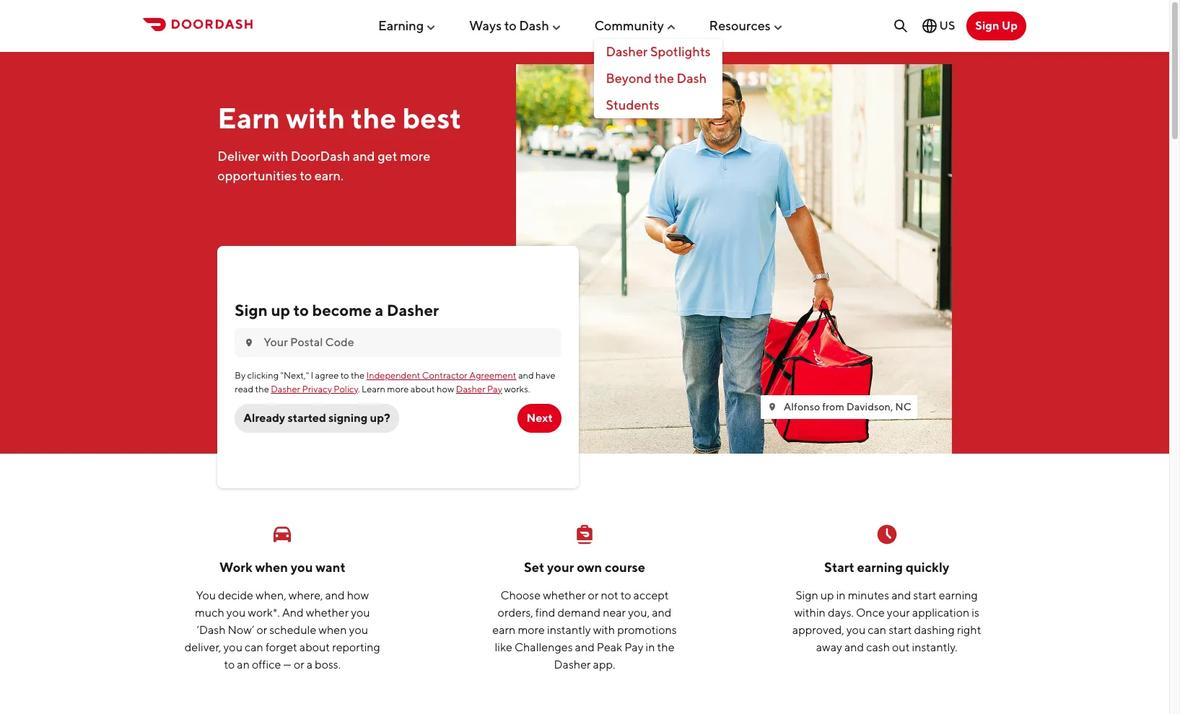 Task type: describe. For each thing, give the bounding box(es) containing it.
'dash
[[197, 624, 226, 637]]

dasher down "next,"
[[271, 384, 300, 395]]

opportunities
[[218, 168, 297, 183]]

much
[[195, 606, 224, 620]]

beyond the dash link
[[595, 66, 723, 92]]

next
[[527, 412, 553, 425]]

dash for ways to dash
[[519, 18, 549, 33]]

nc
[[896, 401, 912, 413]]

and down accept
[[652, 606, 672, 620]]

doordash
[[291, 148, 350, 164]]

to left become
[[294, 301, 309, 320]]

become
[[312, 301, 372, 320]]

policy
[[334, 384, 358, 395]]

and have read the
[[235, 371, 556, 395]]

vehicle car image
[[271, 523, 294, 546]]

dasher down agreement
[[456, 384, 486, 395]]

0 horizontal spatial your
[[547, 560, 574, 576]]

about inside you decide when, where, and how much you work*. and whether you 'dash now' or schedule when you deliver, you can forget about reporting to an office — or a boss.
[[300, 641, 330, 655]]

dasher spotlights link
[[595, 39, 723, 66]]

peak
[[597, 641, 623, 655]]

—
[[283, 658, 292, 672]]

when,
[[256, 589, 286, 603]]

start
[[825, 560, 855, 576]]

"next,"
[[281, 371, 309, 381]]

sign up in minutes and start earning within days. once your application is approved, you can start dashing right away and cash out instantly.
[[793, 589, 982, 655]]

have
[[536, 371, 556, 381]]

1 horizontal spatial a
[[375, 301, 384, 320]]

0 vertical spatial when
[[255, 560, 288, 576]]

globe line image
[[921, 17, 939, 35]]

independent contractor agreement link
[[367, 371, 517, 381]]

by clicking "next," i agree to the independent contractor agreement
[[235, 371, 517, 381]]

dasher pay link
[[456, 384, 503, 395]]

an
[[237, 658, 250, 672]]

get
[[378, 148, 398, 164]]

how inside you decide when, where, and how much you work*. and whether you 'dash now' or schedule when you deliver, you can forget about reporting to an office — or a boss.
[[347, 589, 369, 603]]

0 horizontal spatial pay
[[487, 384, 503, 395]]

alfonso
[[784, 401, 821, 413]]

1 horizontal spatial or
[[294, 658, 305, 672]]

and inside 'and have read the'
[[518, 371, 534, 381]]

up
[[1002, 19, 1018, 32]]

earn
[[493, 624, 516, 637]]

sign for sign up to become a dasher
[[235, 301, 268, 320]]

earn.
[[315, 168, 344, 183]]

and inside deliver with doordash and get more opportunities to earn.
[[353, 148, 375, 164]]

clicking
[[247, 371, 279, 381]]

promotions
[[618, 624, 677, 637]]

.
[[358, 384, 360, 395]]

started
[[288, 412, 326, 425]]

can inside sign up in minutes and start earning within days. once your application is approved, you can start dashing right away and cash out instantly.
[[868, 624, 887, 637]]

spotlights
[[651, 44, 711, 59]]

days.
[[828, 606, 854, 620]]

resources
[[710, 18, 771, 33]]

office
[[252, 658, 281, 672]]

instantly.
[[912, 641, 958, 655]]

1 horizontal spatial how
[[437, 384, 455, 395]]

up for in
[[821, 589, 835, 603]]

own
[[577, 560, 603, 576]]

you inside sign up in minutes and start earning within days. once your application is approved, you can start dashing right away and cash out instantly.
[[847, 624, 866, 637]]

to inside the "choose whether or not to accept orders, find demand near you, and earn more instantly with promotions like challenges and peak pay in the dasher app."
[[621, 589, 632, 603]]

independent
[[367, 371, 421, 381]]

can inside you decide when, where, and how much you work*. and whether you 'dash now' or schedule when you deliver, you can forget about reporting to an office — or a boss.
[[245, 641, 264, 655]]

out
[[893, 641, 910, 655]]

earn with the best
[[218, 101, 462, 135]]

deliver,
[[185, 641, 221, 655]]

1 vertical spatial or
[[257, 624, 267, 637]]

students link
[[595, 92, 723, 119]]

instantly
[[547, 624, 591, 637]]

more inside the "choose whether or not to accept orders, find demand near you, and earn more instantly with promotions like challenges and peak pay in the dasher app."
[[518, 624, 545, 637]]

demand
[[558, 606, 601, 620]]

1 horizontal spatial about
[[411, 384, 435, 395]]

the up .
[[351, 371, 365, 381]]

learn
[[362, 384, 386, 395]]

ways to dash link
[[469, 12, 562, 39]]

davidson,
[[847, 401, 894, 413]]

deliver
[[218, 148, 260, 164]]

resources link
[[710, 12, 784, 39]]

us
[[940, 19, 956, 32]]

dasher inside the "choose whether or not to accept orders, find demand near you, and earn more instantly with promotions like challenges and peak pay in the dasher app."
[[554, 658, 591, 672]]

to up policy
[[341, 371, 349, 381]]

beyond the dash
[[606, 71, 707, 86]]

community link
[[595, 12, 677, 39]]

ways to dash
[[469, 18, 549, 33]]

set
[[524, 560, 545, 576]]

location pin image
[[244, 337, 255, 349]]

deliver with doordash and get more opportunities to earn.
[[218, 148, 431, 183]]

community
[[595, 18, 664, 33]]

app.
[[593, 658, 616, 672]]

work when you want
[[219, 560, 346, 576]]

you decide when, where, and how much you work*. and whether you 'dash now' or schedule when you deliver, you can forget about reporting to an office — or a boss.
[[185, 589, 381, 672]]

choose
[[501, 589, 541, 603]]

pay inside the "choose whether or not to accept orders, find demand near you, and earn more instantly with promotions like challenges and peak pay in the dasher app."
[[625, 641, 644, 655]]

by
[[235, 371, 246, 381]]

course
[[605, 560, 646, 576]]

alfonso from davidson, nc
[[784, 401, 912, 413]]

to inside deliver with doordash and get more opportunities to earn.
[[300, 168, 312, 183]]

in inside the "choose whether or not to accept orders, find demand near you, and earn more instantly with promotions like challenges and peak pay in the dasher app."
[[646, 641, 655, 655]]

orders,
[[498, 606, 533, 620]]



Task type: vqa. For each thing, say whether or not it's contained in the screenshot.


Task type: locate. For each thing, give the bounding box(es) containing it.
up inside sign up in minutes and start earning within days. once your application is approved, you can start dashing right away and cash out instantly.
[[821, 589, 835, 603]]

or right —
[[294, 658, 305, 672]]

sign up
[[976, 19, 1018, 32]]

1 horizontal spatial up
[[821, 589, 835, 603]]

quickly
[[906, 560, 950, 576]]

1 vertical spatial up
[[821, 589, 835, 603]]

a left boss.
[[307, 658, 313, 672]]

0 horizontal spatial a
[[307, 658, 313, 672]]

about
[[411, 384, 435, 395], [300, 641, 330, 655]]

earning up minutes
[[858, 560, 904, 576]]

can up cash
[[868, 624, 887, 637]]

location pin image
[[767, 402, 778, 413]]

up
[[271, 301, 290, 320], [821, 589, 835, 603]]

work*.
[[248, 606, 280, 620]]

students
[[606, 97, 660, 112]]

more down independent
[[387, 384, 409, 395]]

from
[[823, 401, 845, 413]]

0 vertical spatial in
[[837, 589, 846, 603]]

not
[[601, 589, 619, 603]]

agree
[[315, 371, 339, 381]]

the up get
[[351, 101, 397, 135]]

the down clicking
[[255, 384, 269, 395]]

more inside deliver with doordash and get more opportunities to earn.
[[400, 148, 431, 164]]

works.
[[504, 384, 530, 395]]

up for to
[[271, 301, 290, 320]]

order hotbag fill image
[[573, 523, 597, 546]]

to inside ways to dash link
[[505, 18, 517, 33]]

1 vertical spatial when
[[319, 624, 347, 637]]

you,
[[628, 606, 650, 620]]

and down want on the bottom left
[[325, 589, 345, 603]]

choose whether or not to accept orders, find demand near you, and earn more instantly with promotions like challenges and peak pay in the dasher app.
[[493, 589, 677, 672]]

in down promotions
[[646, 641, 655, 655]]

and down instantly
[[575, 641, 595, 655]]

start earning quickly
[[825, 560, 950, 576]]

sign up within
[[796, 589, 819, 603]]

a inside you decide when, where, and how much you work*. and whether you 'dash now' or schedule when you deliver, you can forget about reporting to an office — or a boss.
[[307, 658, 313, 672]]

the down promotions
[[658, 641, 675, 655]]

with inside the "choose whether or not to accept orders, find demand near you, and earn more instantly with promotions like challenges and peak pay in the dasher app."
[[593, 624, 615, 637]]

0 horizontal spatial about
[[300, 641, 330, 655]]

dasher privacy policy . learn more about how dasher pay works.
[[271, 384, 530, 395]]

sign up location pin image
[[235, 301, 268, 320]]

2 vertical spatial sign
[[796, 589, 819, 603]]

0 horizontal spatial dash
[[519, 18, 549, 33]]

1 vertical spatial can
[[245, 641, 264, 655]]

1 vertical spatial earning
[[939, 589, 978, 603]]

away
[[817, 641, 843, 655]]

forget
[[266, 641, 297, 655]]

earning up is
[[939, 589, 978, 603]]

the down 'dasher spotlights' link
[[655, 71, 675, 86]]

when up reporting
[[319, 624, 347, 637]]

best
[[403, 101, 462, 135]]

sign inside sign up in minutes and start earning within days. once your application is approved, you can start dashing right away and cash out instantly.
[[796, 589, 819, 603]]

sign for sign up
[[976, 19, 1000, 32]]

agreement
[[470, 371, 517, 381]]

set your own course
[[524, 560, 646, 576]]

once
[[856, 606, 885, 620]]

sign inside sign up button
[[976, 19, 1000, 32]]

0 vertical spatial with
[[286, 101, 345, 135]]

your inside sign up in minutes and start earning within days. once your application is approved, you can start dashing right away and cash out instantly.
[[887, 606, 911, 620]]

2 vertical spatial with
[[593, 624, 615, 637]]

1 horizontal spatial in
[[837, 589, 846, 603]]

1 vertical spatial your
[[887, 606, 911, 620]]

0 vertical spatial about
[[411, 384, 435, 395]]

1 vertical spatial whether
[[306, 606, 349, 620]]

0 vertical spatial dash
[[519, 18, 549, 33]]

to
[[505, 18, 517, 33], [300, 168, 312, 183], [294, 301, 309, 320], [341, 371, 349, 381], [621, 589, 632, 603], [224, 658, 235, 672]]

1 horizontal spatial dash
[[677, 71, 707, 86]]

a
[[375, 301, 384, 320], [307, 658, 313, 672]]

how down contractor
[[437, 384, 455, 395]]

to inside you decide when, where, and how much you work*. and whether you 'dash now' or schedule when you deliver, you can forget about reporting to an office — or a boss.
[[224, 658, 235, 672]]

0 horizontal spatial in
[[646, 641, 655, 655]]

up left become
[[271, 301, 290, 320]]

in
[[837, 589, 846, 603], [646, 641, 655, 655]]

1 horizontal spatial your
[[887, 606, 911, 620]]

earning
[[378, 18, 424, 33]]

already started signing up? button
[[235, 404, 399, 433]]

with up doordash
[[286, 101, 345, 135]]

1 horizontal spatial start
[[914, 589, 937, 603]]

1 vertical spatial sign
[[235, 301, 268, 320]]

and inside you decide when, where, and how much you work*. and whether you 'dash now' or schedule when you deliver, you can forget about reporting to an office — or a boss.
[[325, 589, 345, 603]]

0 vertical spatial up
[[271, 301, 290, 320]]

decide
[[218, 589, 253, 603]]

to right ways at the top left of page
[[505, 18, 517, 33]]

or
[[588, 589, 599, 603], [257, 624, 267, 637], [294, 658, 305, 672]]

more right get
[[400, 148, 431, 164]]

to left earn.
[[300, 168, 312, 183]]

signing
[[329, 412, 368, 425]]

your right set
[[547, 560, 574, 576]]

and left cash
[[845, 641, 865, 655]]

up?
[[370, 412, 391, 425]]

0 horizontal spatial can
[[245, 641, 264, 655]]

with
[[286, 101, 345, 135], [262, 148, 288, 164], [593, 624, 615, 637]]

0 vertical spatial whether
[[543, 589, 586, 603]]

challenges
[[515, 641, 573, 655]]

dash for beyond the dash
[[677, 71, 707, 86]]

in up days.
[[837, 589, 846, 603]]

how up reporting
[[347, 589, 369, 603]]

1 vertical spatial in
[[646, 641, 655, 655]]

now'
[[228, 624, 254, 637]]

1 vertical spatial more
[[387, 384, 409, 395]]

in inside sign up in minutes and start earning within days. once your application is approved, you can start dashing right away and cash out instantly.
[[837, 589, 846, 603]]

1 horizontal spatial whether
[[543, 589, 586, 603]]

application
[[913, 606, 970, 620]]

0 vertical spatial a
[[375, 301, 384, 320]]

0 horizontal spatial whether
[[306, 606, 349, 620]]

0 vertical spatial can
[[868, 624, 887, 637]]

dash right ways at the top left of page
[[519, 18, 549, 33]]

with inside deliver with doordash and get more opportunities to earn.
[[262, 148, 288, 164]]

like
[[495, 641, 513, 655]]

0 horizontal spatial when
[[255, 560, 288, 576]]

minutes
[[848, 589, 890, 603]]

and down start earning quickly
[[892, 589, 912, 603]]

start up application
[[914, 589, 937, 603]]

contractor
[[422, 371, 468, 381]]

with up opportunities
[[262, 148, 288, 164]]

pay down agreement
[[487, 384, 503, 395]]

about up boss.
[[300, 641, 330, 655]]

approved,
[[793, 624, 845, 637]]

whether up demand
[[543, 589, 586, 603]]

dasher inside 'dasher spotlights' link
[[606, 44, 648, 59]]

accept
[[634, 589, 669, 603]]

to left an
[[224, 658, 235, 672]]

your right once
[[887, 606, 911, 620]]

0 horizontal spatial sign
[[235, 301, 268, 320]]

more up challenges
[[518, 624, 545, 637]]

more for learn
[[387, 384, 409, 395]]

earning inside sign up in minutes and start earning within days. once your application is approved, you can start dashing right away and cash out instantly.
[[939, 589, 978, 603]]

pay
[[487, 384, 503, 395], [625, 641, 644, 655]]

you
[[291, 560, 313, 576], [227, 606, 246, 620], [351, 606, 370, 620], [349, 624, 368, 637], [847, 624, 866, 637], [224, 641, 243, 655]]

0 horizontal spatial earning
[[858, 560, 904, 576]]

whether inside you decide when, where, and how much you work*. and whether you 'dash now' or schedule when you deliver, you can forget about reporting to an office — or a boss.
[[306, 606, 349, 620]]

0 vertical spatial sign
[[976, 19, 1000, 32]]

when inside you decide when, where, and how much you work*. and whether you 'dash now' or schedule when you deliver, you can forget about reporting to an office — or a boss.
[[319, 624, 347, 637]]

0 horizontal spatial start
[[889, 624, 912, 637]]

can
[[868, 624, 887, 637], [245, 641, 264, 655]]

pay down promotions
[[625, 641, 644, 655]]

the inside the "choose whether or not to accept orders, find demand near you, and earn more instantly with promotions like challenges and peak pay in the dasher app."
[[658, 641, 675, 655]]

whether inside the "choose whether or not to accept orders, find demand near you, and earn more instantly with promotions like challenges and peak pay in the dasher app."
[[543, 589, 586, 603]]

1 vertical spatial with
[[262, 148, 288, 164]]

cash
[[867, 641, 890, 655]]

sign up button
[[967, 12, 1027, 40]]

start
[[914, 589, 937, 603], [889, 624, 912, 637]]

0 horizontal spatial up
[[271, 301, 290, 320]]

0 horizontal spatial how
[[347, 589, 369, 603]]

2 horizontal spatial or
[[588, 589, 599, 603]]

0 vertical spatial start
[[914, 589, 937, 603]]

a right become
[[375, 301, 384, 320]]

to right not
[[621, 589, 632, 603]]

0 vertical spatial more
[[400, 148, 431, 164]]

2 vertical spatial more
[[518, 624, 545, 637]]

within
[[795, 606, 826, 620]]

1 horizontal spatial when
[[319, 624, 347, 637]]

or inside the "choose whether or not to accept orders, find demand near you, and earn more instantly with promotions like challenges and peak pay in the dasher app."
[[588, 589, 599, 603]]

dashing
[[915, 624, 955, 637]]

1 horizontal spatial sign
[[796, 589, 819, 603]]

1 vertical spatial about
[[300, 641, 330, 655]]

whether
[[543, 589, 586, 603], [306, 606, 349, 620]]

2 vertical spatial or
[[294, 658, 305, 672]]

alfonso from davidson, nc image
[[516, 64, 952, 454]]

start up out
[[889, 624, 912, 637]]

more
[[400, 148, 431, 164], [387, 384, 409, 395], [518, 624, 545, 637]]

boss.
[[315, 658, 341, 672]]

sign up to become a dasher
[[235, 301, 439, 320]]

1 vertical spatial pay
[[625, 641, 644, 655]]

0 vertical spatial how
[[437, 384, 455, 395]]

Your Postal Code text field
[[264, 335, 553, 351]]

schedule
[[270, 624, 317, 637]]

find
[[536, 606, 556, 620]]

whether down 'where,'
[[306, 606, 349, 620]]

reporting
[[332, 641, 381, 655]]

1 horizontal spatial earning
[[939, 589, 978, 603]]

dasher left 'app.'
[[554, 658, 591, 672]]

right
[[958, 624, 982, 637]]

next button
[[518, 404, 562, 433]]

i
[[311, 371, 314, 381]]

0 vertical spatial your
[[547, 560, 574, 576]]

dasher privacy policy link
[[271, 384, 358, 395]]

sign left up
[[976, 19, 1000, 32]]

or down work*.
[[257, 624, 267, 637]]

with up peak
[[593, 624, 615, 637]]

1 horizontal spatial pay
[[625, 641, 644, 655]]

and left get
[[353, 148, 375, 164]]

0 vertical spatial earning
[[858, 560, 904, 576]]

with for doordash
[[262, 148, 288, 164]]

1 vertical spatial dash
[[677, 71, 707, 86]]

0 vertical spatial or
[[588, 589, 599, 603]]

read
[[235, 384, 254, 395]]

and up 'works.'
[[518, 371, 534, 381]]

earn
[[218, 101, 280, 135]]

or left not
[[588, 589, 599, 603]]

2 horizontal spatial sign
[[976, 19, 1000, 32]]

can up an
[[245, 641, 264, 655]]

dasher up your postal code text box
[[387, 301, 439, 320]]

sign for sign up in minutes and start earning within days. once your application is approved, you can start dashing right away and cash out instantly.
[[796, 589, 819, 603]]

1 vertical spatial how
[[347, 589, 369, 603]]

0 vertical spatial pay
[[487, 384, 503, 395]]

about down independent contractor agreement link
[[411, 384, 435, 395]]

with for the
[[286, 101, 345, 135]]

beyond
[[606, 71, 652, 86]]

dasher up beyond
[[606, 44, 648, 59]]

more for get
[[400, 148, 431, 164]]

you
[[196, 589, 216, 603]]

want
[[316, 560, 346, 576]]

up up days.
[[821, 589, 835, 603]]

dasher spotlights
[[606, 44, 711, 59]]

is
[[972, 606, 980, 620]]

earning link
[[378, 12, 437, 39]]

the inside 'and have read the'
[[255, 384, 269, 395]]

when up when,
[[255, 560, 288, 576]]

already
[[244, 412, 285, 425]]

time fill image
[[876, 523, 899, 546]]

0 horizontal spatial or
[[257, 624, 267, 637]]

1 horizontal spatial can
[[868, 624, 887, 637]]

1 vertical spatial a
[[307, 658, 313, 672]]

1 vertical spatial start
[[889, 624, 912, 637]]

dash down spotlights at the right
[[677, 71, 707, 86]]



